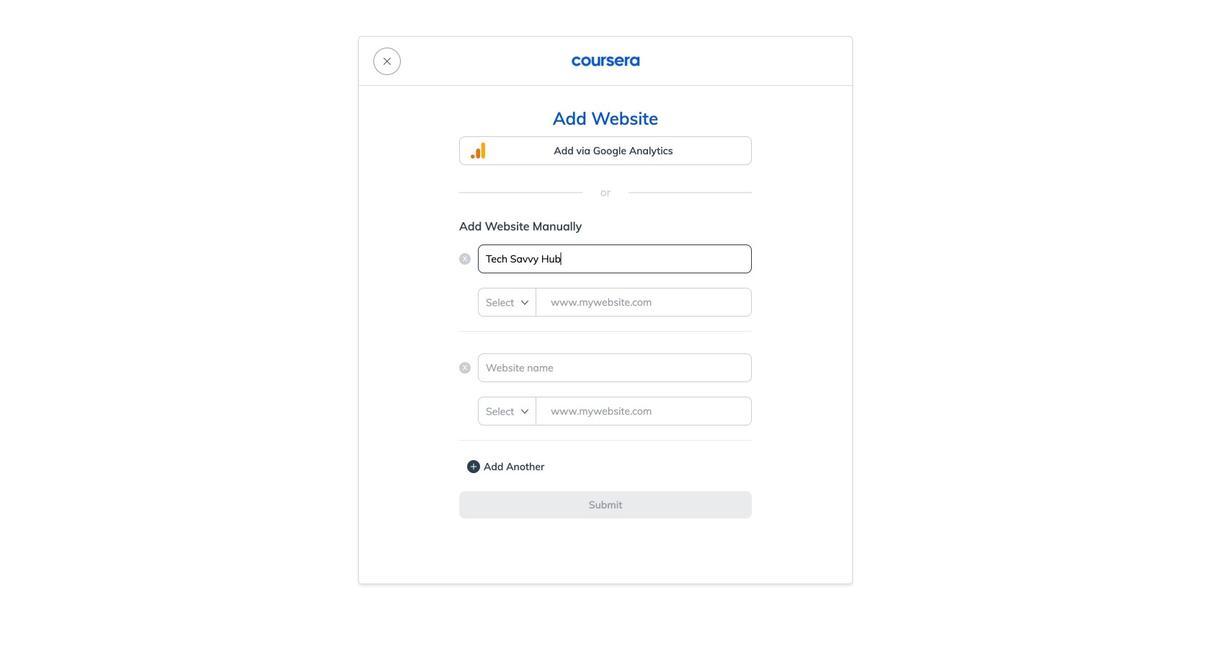 Task type: describe. For each thing, give the bounding box(es) containing it.
Website name text field
[[486, 245, 744, 273]]

Website name text field
[[486, 354, 744, 382]]



Task type: locate. For each thing, give the bounding box(es) containing it.
www.mywebsite.com text field
[[551, 397, 744, 425]]

www.mywebsite.com text field
[[551, 289, 744, 316]]



Task type: vqa. For each thing, say whether or not it's contained in the screenshot.
www.mywebsite.com text field
yes



